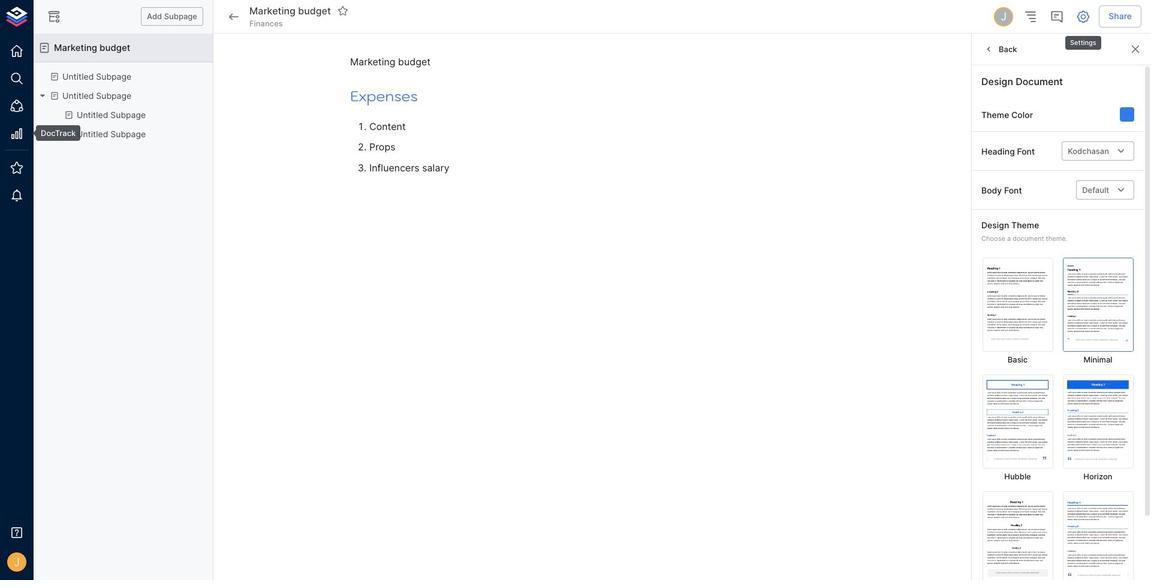 Task type: describe. For each thing, give the bounding box(es) containing it.
hide wiki image
[[47, 9, 61, 24]]

table of contents image
[[1024, 9, 1039, 24]]

0 horizontal spatial tooltip
[[28, 125, 81, 141]]

settings image
[[1077, 9, 1091, 24]]



Task type: locate. For each thing, give the bounding box(es) containing it.
tooltip
[[1065, 28, 1103, 51], [28, 125, 81, 141]]

1 horizontal spatial tooltip
[[1065, 28, 1103, 51]]

0 vertical spatial tooltip
[[1065, 28, 1103, 51]]

1 vertical spatial tooltip
[[28, 125, 81, 141]]

favorite image
[[338, 6, 348, 16]]

go back image
[[227, 9, 241, 24]]

comments image
[[1051, 9, 1065, 24]]



Task type: vqa. For each thing, say whether or not it's contained in the screenshot.
the rightmost TOOLTIP
yes



